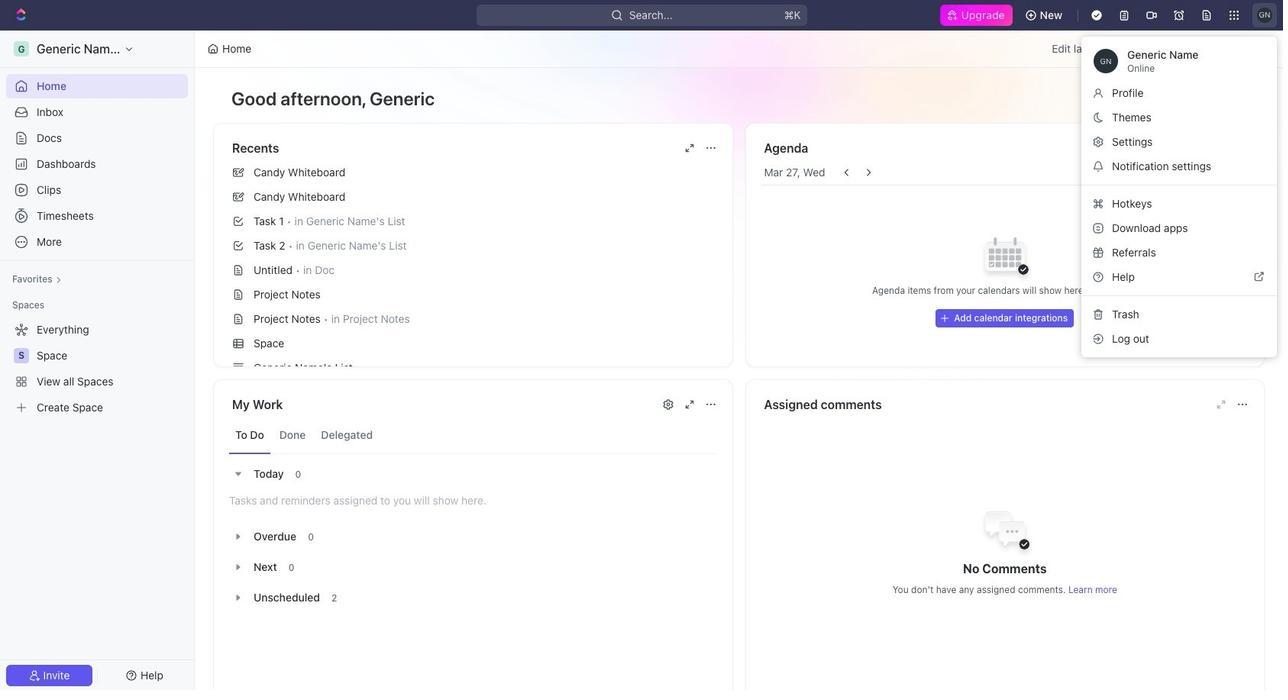 Task type: vqa. For each thing, say whether or not it's contained in the screenshot.
USER GROUP ICON
no



Task type: locate. For each thing, give the bounding box(es) containing it.
tab list
[[229, 417, 717, 454]]

tree inside sidebar navigation
[[6, 318, 188, 420]]

tree
[[6, 318, 188, 420]]

sidebar navigation
[[0, 31, 195, 690]]



